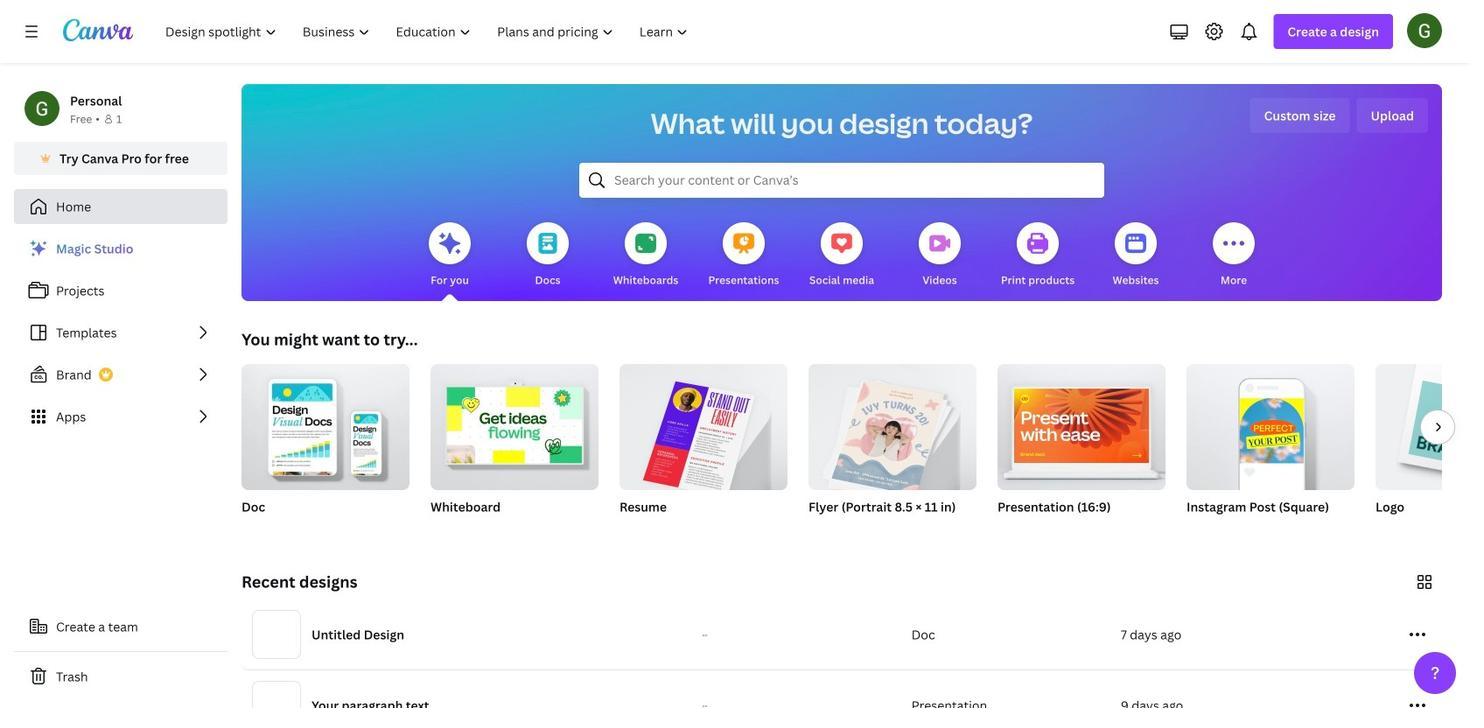 Task type: locate. For each thing, give the bounding box(es) containing it.
Search search field
[[615, 164, 1070, 197]]

top level navigation element
[[154, 14, 703, 49]]

group
[[620, 357, 788, 537], [620, 357, 788, 498], [809, 357, 977, 537], [809, 357, 977, 496], [998, 357, 1166, 537], [998, 357, 1166, 490], [1187, 357, 1355, 537], [1187, 357, 1355, 490], [242, 364, 410, 537], [242, 364, 410, 490], [431, 364, 599, 537], [1376, 364, 1471, 537], [1376, 364, 1471, 490]]

None search field
[[580, 163, 1105, 198]]

list
[[14, 231, 228, 434]]



Task type: describe. For each thing, give the bounding box(es) containing it.
gary orlando image
[[1408, 13, 1443, 48]]



Task type: vqa. For each thing, say whether or not it's contained in the screenshot.
search box on the top of the page
yes



